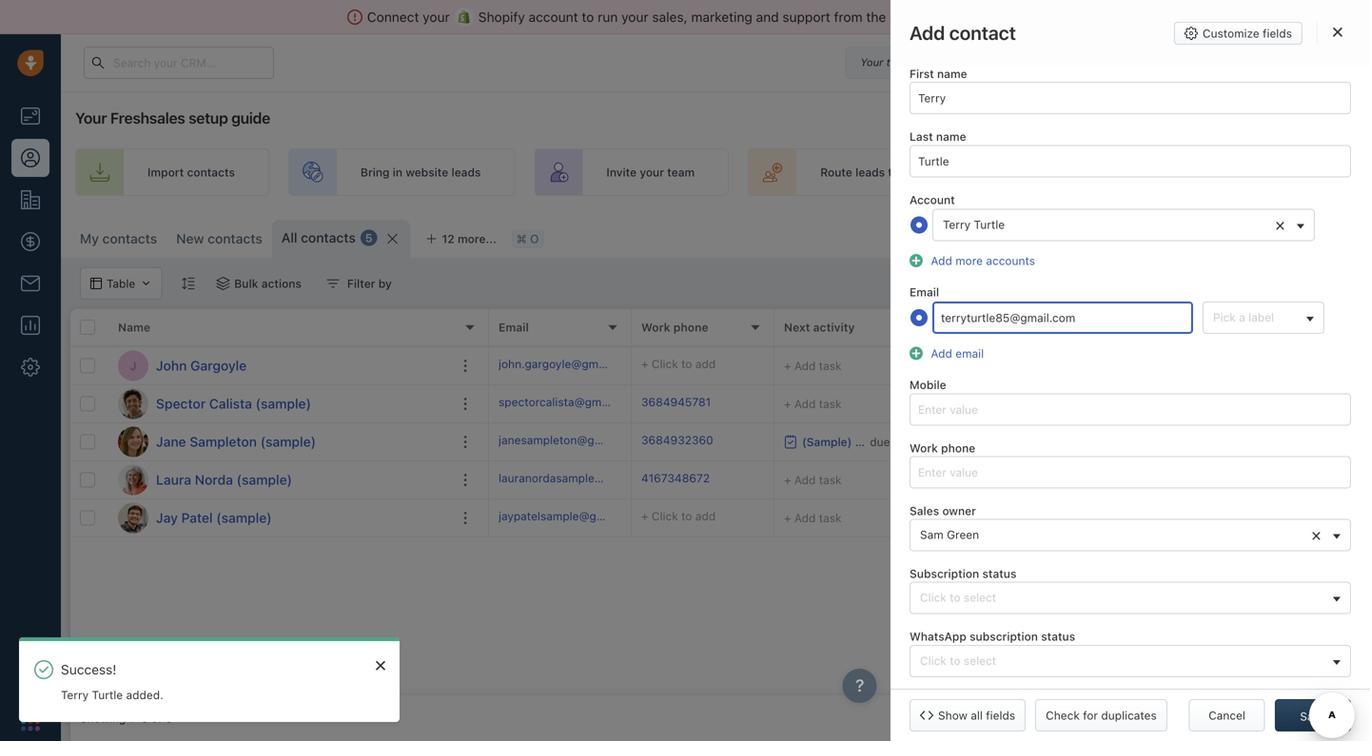 Task type: locate. For each thing, give the bounding box(es) containing it.
0 vertical spatial name
[[937, 67, 967, 80]]

3684945781 link
[[641, 394, 711, 414]]

0 vertical spatial sam
[[1235, 511, 1259, 525]]

customize for customize fields
[[1203, 27, 1260, 40]]

0 horizontal spatial customize
[[983, 229, 1041, 243]]

owner down 37
[[942, 504, 976, 518]]

sam inside press space to select this row. row
[[1235, 511, 1259, 525]]

3 cell from the left
[[1345, 347, 1370, 384]]

route leads to your team link
[[748, 148, 992, 196]]

cell
[[1060, 347, 1203, 384], [1203, 347, 1345, 384], [1345, 347, 1370, 384]]

0 vertical spatial click to select
[[920, 591, 996, 604]]

click to select button for subscription status
[[910, 582, 1351, 614]]

1 cell from the left
[[1060, 347, 1203, 384]]

turtle up showing
[[92, 688, 123, 702]]

4 + add task from the top
[[784, 511, 842, 525]]

team
[[667, 165, 695, 179], [930, 165, 957, 179]]

phone
[[673, 321, 708, 334], [941, 441, 976, 455]]

1 horizontal spatial terry
[[943, 218, 971, 231]]

0 horizontal spatial sales
[[910, 504, 939, 518]]

john
[[156, 358, 187, 373]]

email
[[910, 286, 939, 299], [499, 321, 529, 334]]

bulk actions button
[[204, 267, 314, 300]]

1 vertical spatial sam green
[[920, 528, 979, 541]]

import contacts down sequence
[[1120, 229, 1207, 243]]

4167348672
[[641, 471, 710, 485]]

press space to select this row. row containing jay patel (sample)
[[70, 500, 489, 538]]

sales
[[1123, 165, 1151, 179]]

check for duplicates
[[1046, 709, 1157, 722]]

0 horizontal spatial 5
[[165, 712, 172, 725]]

1 horizontal spatial sales owner
[[1212, 321, 1280, 334]]

jay
[[156, 510, 178, 526]]

1 horizontal spatial team
[[930, 165, 957, 179]]

Start typing... email field
[[932, 302, 1193, 334]]

0 horizontal spatial sales owner
[[910, 504, 976, 518]]

task for 73
[[819, 359, 842, 373]]

1 vertical spatial your
[[75, 109, 107, 127]]

add up 3684945781
[[695, 357, 716, 370]]

0 horizontal spatial terry
[[61, 688, 89, 702]]

save
[[1300, 710, 1326, 723]]

task for 18
[[819, 511, 842, 525]]

from
[[834, 9, 863, 25]]

marketing
[[691, 9, 752, 25]]

+
[[641, 357, 648, 370], [784, 359, 791, 373], [784, 397, 791, 411], [784, 473, 791, 487], [641, 509, 648, 523], [1069, 511, 1077, 525], [784, 511, 791, 525]]

add
[[695, 357, 716, 370], [695, 509, 716, 523], [1124, 511, 1144, 525]]

bulk
[[234, 277, 258, 290]]

name for last name
[[936, 130, 966, 143]]

+ click to add
[[1069, 511, 1144, 525]]

work phone inside add contact dialog
[[910, 441, 976, 455]]

in left 21
[[936, 56, 945, 69]]

1 vertical spatial click to select
[[920, 654, 996, 667]]

0 vertical spatial sales
[[1212, 321, 1243, 334]]

click
[[652, 357, 678, 370], [652, 509, 678, 523], [1080, 511, 1106, 525], [920, 591, 947, 604], [920, 654, 947, 667]]

filter by
[[347, 277, 392, 290]]

0 horizontal spatial ×
[[1275, 214, 1285, 235]]

0 vertical spatial import contacts
[[147, 165, 235, 179]]

1 horizontal spatial work
[[910, 441, 938, 455]]

phone up 37
[[941, 441, 976, 455]]

cancel button
[[1189, 699, 1265, 732]]

for
[[1083, 709, 1098, 722]]

work phone inside grid
[[641, 321, 708, 334]]

name right last
[[936, 130, 966, 143]]

2 click to select from the top
[[920, 654, 996, 667]]

1 horizontal spatial import contacts
[[1120, 229, 1207, 243]]

1 vertical spatial work
[[910, 441, 938, 455]]

row group containing 73
[[489, 347, 1370, 538]]

add contact
[[910, 21, 1016, 44]]

1 horizontal spatial customize
[[1203, 27, 1260, 40]]

subscription
[[910, 567, 979, 580]]

1 horizontal spatial sam green
[[1235, 511, 1294, 525]]

0 horizontal spatial sam
[[920, 528, 944, 541]]

close image
[[1333, 27, 1343, 38]]

0 vertical spatial customize
[[1203, 27, 1260, 40]]

1 row group from the left
[[70, 347, 489, 538]]

email up john.gargoyle@gmail.com
[[499, 321, 529, 334]]

1 horizontal spatial sam
[[1235, 511, 1259, 525]]

0 vertical spatial turtle
[[974, 218, 1005, 231]]

customize inside customize fields 'button'
[[1203, 27, 1260, 40]]

2 task from the top
[[819, 397, 842, 411]]

import
[[147, 165, 184, 179], [1120, 229, 1156, 243]]

run
[[598, 9, 618, 25]]

terry inside add contact dialog
[[943, 218, 971, 231]]

actions
[[261, 277, 302, 290]]

jay patel (sample) link
[[156, 509, 272, 528]]

name right 'first' at the right top of page
[[937, 67, 967, 80]]

Work phone text field
[[910, 456, 1351, 488]]

(sample) down the jane sampleton (sample) link
[[237, 472, 292, 488]]

0 vertical spatial work phone
[[641, 321, 708, 334]]

john gargoyle link
[[156, 356, 247, 375]]

j image left jay
[[118, 503, 148, 533]]

set up 
[[1333, 165, 1370, 179]]

2 select from the top
[[964, 654, 996, 667]]

first name
[[910, 67, 967, 80]]

import contacts
[[147, 165, 235, 179], [1120, 229, 1207, 243]]

1 horizontal spatial phone
[[941, 441, 976, 455]]

press space to select this row. row
[[70, 347, 489, 385], [489, 347, 1370, 385], [70, 385, 489, 423], [489, 385, 1370, 423], [70, 423, 489, 461], [489, 423, 1370, 461], [70, 461, 489, 500], [489, 461, 1370, 500], [70, 500, 489, 538], [489, 500, 1370, 538]]

0 horizontal spatial your
[[75, 109, 107, 127]]

click to select button up duplicates
[[910, 645, 1351, 677]]

0 vertical spatial your
[[860, 56, 883, 69]]

jaypatelsample@gmail.com link
[[499, 508, 645, 528]]

0 horizontal spatial green
[[947, 528, 979, 541]]

1 horizontal spatial 5
[[365, 231, 373, 244]]

0 horizontal spatial sam green
[[920, 528, 979, 541]]

email inside grid
[[499, 321, 529, 334]]

1 team from the left
[[667, 165, 695, 179]]

whatsapp subscription status
[[910, 630, 1075, 643]]

1 vertical spatial select
[[964, 654, 996, 667]]

your right invite
[[640, 165, 664, 179]]

turtle for terry turtle added.
[[92, 688, 123, 702]]

2 j image from the top
[[118, 503, 148, 533]]

terry down account
[[943, 218, 971, 231]]

0 horizontal spatial turtle
[[92, 688, 123, 702]]

click to select button down + click to add
[[910, 582, 1351, 614]]

sales left label
[[1212, 321, 1243, 334]]

1 vertical spatial terry
[[61, 688, 89, 702]]

janesampleton@gmail.com
[[499, 433, 643, 447]]

select down subscription status
[[964, 591, 996, 604]]

to inside the route leads to your team link
[[888, 165, 899, 179]]

showing 1–5 of 5
[[80, 712, 172, 725]]

× for sam green
[[1311, 524, 1322, 545]]

contacts
[[187, 165, 235, 179], [1159, 229, 1207, 243], [301, 230, 356, 245], [102, 231, 157, 246], [208, 231, 262, 246]]

j image
[[118, 427, 148, 457], [118, 503, 148, 533]]

(sample) for jane sampleton (sample)
[[260, 434, 316, 450]]

contacts right new
[[208, 231, 262, 246]]

1 vertical spatial customize
[[983, 229, 1041, 243]]

terry down success!
[[61, 688, 89, 702]]

add contact dialog
[[891, 0, 1370, 741]]

select for status
[[964, 591, 996, 604]]

work phone up 37
[[910, 441, 976, 455]]

1 vertical spatial j image
[[118, 503, 148, 533]]

row group
[[70, 347, 489, 538], [489, 347, 1370, 538]]

my
[[80, 231, 99, 246]]

jane sampleton (sample)
[[156, 434, 316, 450]]

0 vertical spatial 5
[[365, 231, 373, 244]]

3 task from the top
[[819, 473, 842, 487]]

work up 37
[[910, 441, 938, 455]]

a
[[1239, 311, 1245, 324]]

work
[[641, 321, 670, 334], [910, 441, 938, 455]]

freshworks switcher image
[[21, 712, 40, 731]]

click to select down whatsapp
[[920, 654, 996, 667]]

0 horizontal spatial team
[[667, 165, 695, 179]]

press space to select this row. row containing john gargoyle
[[70, 347, 489, 385]]

1 horizontal spatial email
[[910, 286, 939, 299]]

0 vertical spatial phone
[[673, 321, 708, 334]]

grid
[[70, 309, 1370, 696]]

sales down 37
[[910, 504, 939, 518]]

add down the 4167348672 link on the bottom of page
[[695, 509, 716, 523]]

1 vertical spatial import contacts
[[1120, 229, 1207, 243]]

new
[[176, 231, 204, 246]]

container_wx8msf4aqz5i3rn1 image
[[216, 277, 230, 290], [326, 277, 340, 290], [784, 435, 797, 449], [1217, 511, 1230, 525]]

2 leads from the left
[[856, 165, 885, 179]]

j image for jane sampleton (sample)
[[118, 427, 148, 457]]

1 vertical spatial ×
[[1311, 524, 1322, 545]]

sam inside add contact dialog
[[920, 528, 944, 541]]

green inside add contact dialog
[[947, 528, 979, 541]]

name for first name
[[937, 67, 967, 80]]

trial
[[886, 56, 906, 69]]

owner right a
[[1246, 321, 1280, 334]]

1 horizontal spatial owner
[[1246, 321, 1280, 334]]

your for your freshsales setup guide
[[75, 109, 107, 127]]

duplicates
[[1101, 709, 1157, 722]]

phone up 3684945781
[[673, 321, 708, 334]]

customize for customize table
[[983, 229, 1041, 243]]

5
[[365, 231, 373, 244], [165, 712, 172, 725]]

leads right route
[[856, 165, 885, 179]]

1 vertical spatial click to select button
[[910, 645, 1351, 677]]

+ add task for 54
[[784, 397, 842, 411]]

contacts right my
[[102, 231, 157, 246]]

1 horizontal spatial in
[[936, 56, 945, 69]]

0 vertical spatial ×
[[1275, 214, 1285, 235]]

import inside button
[[1120, 229, 1156, 243]]

(sample) down laura norda (sample) link at left bottom
[[216, 510, 272, 526]]

1 vertical spatial sales
[[910, 504, 939, 518]]

press space to select this row. row containing laura norda (sample)
[[70, 461, 489, 500]]

customize up accounts
[[983, 229, 1041, 243]]

your left 'freshsales'
[[75, 109, 107, 127]]

terry
[[943, 218, 971, 231], [61, 688, 89, 702]]

1 horizontal spatial import
[[1120, 229, 1156, 243]]

leads
[[451, 165, 481, 179], [856, 165, 885, 179]]

spector calista (sample) link
[[156, 394, 311, 413]]

(sample)
[[256, 396, 311, 412], [260, 434, 316, 450], [237, 472, 292, 488], [216, 510, 272, 526]]

team up account
[[930, 165, 957, 179]]

contacts inside button
[[1159, 229, 1207, 243]]

click to select down subscription status
[[920, 591, 996, 604]]

1 horizontal spatial ×
[[1311, 524, 1322, 545]]

0 vertical spatial email
[[910, 286, 939, 299]]

2 row group from the left
[[489, 347, 1370, 538]]

email up score
[[910, 286, 939, 299]]

0 vertical spatial terry
[[943, 218, 971, 231]]

accounts
[[986, 254, 1035, 267]]

turtle up add more accounts
[[974, 218, 1005, 231]]

1 leads from the left
[[451, 165, 481, 179]]

0 vertical spatial sales owner
[[1212, 321, 1280, 334]]

l image
[[118, 465, 148, 495]]

new contacts
[[176, 231, 262, 246]]

0 horizontal spatial email
[[499, 321, 529, 334]]

0 horizontal spatial work phone
[[641, 321, 708, 334]]

1 j image from the top
[[118, 427, 148, 457]]

1 horizontal spatial fields
[[1263, 27, 1292, 40]]

1 horizontal spatial sales
[[1212, 321, 1243, 334]]

1 vertical spatial import
[[1120, 229, 1156, 243]]

1 + add task from the top
[[784, 359, 842, 373]]

0 vertical spatial import
[[147, 165, 184, 179]]

explore plans link
[[1011, 51, 1106, 74]]

0 horizontal spatial import contacts
[[147, 165, 235, 179]]

1 vertical spatial owner
[[942, 504, 976, 518]]

1 vertical spatial work phone
[[910, 441, 976, 455]]

press space to select this row. row containing 46
[[489, 423, 1370, 461]]

work up john.gargoyle@gmail.com + click to add
[[641, 321, 670, 334]]

(sample) right the calista
[[256, 396, 311, 412]]

score
[[927, 321, 959, 334]]

0 vertical spatial in
[[936, 56, 945, 69]]

0 horizontal spatial work
[[641, 321, 670, 334]]

0 horizontal spatial phone
[[673, 321, 708, 334]]

your inside 'link'
[[640, 165, 664, 179]]

1 vertical spatial email
[[499, 321, 529, 334]]

ends
[[909, 56, 933, 69]]

(sample) right "sampleton"
[[260, 434, 316, 450]]

work inside add contact dialog
[[910, 441, 938, 455]]

task
[[819, 359, 842, 373], [819, 397, 842, 411], [819, 473, 842, 487], [819, 511, 842, 525]]

4 task from the top
[[819, 511, 842, 525]]

× for terry turtle
[[1275, 214, 1285, 235]]

1 vertical spatial phone
[[941, 441, 976, 455]]

1 click to select from the top
[[920, 591, 996, 604]]

1 task from the top
[[819, 359, 842, 373]]

in right bring
[[393, 165, 403, 179]]

turtle for terry turtle
[[974, 218, 1005, 231]]

1 vertical spatial sales owner
[[910, 504, 976, 518]]

contacts right all in the left of the page
[[301, 230, 356, 245]]

status right 'subscription'
[[982, 567, 1017, 580]]

customize fields button
[[1174, 22, 1303, 45]]

select down whatsapp subscription status
[[964, 654, 996, 667]]

fields left close image
[[1263, 27, 1292, 40]]

container_wx8msf4aqz5i3rn1 image
[[965, 229, 978, 243]]

0 horizontal spatial status
[[982, 567, 1017, 580]]

1 horizontal spatial leads
[[856, 165, 885, 179]]

(sample) for laura norda (sample)
[[237, 472, 292, 488]]

j image left jane
[[118, 427, 148, 457]]

customize up what's new icon at right
[[1203, 27, 1260, 40]]

my contacts
[[80, 231, 157, 246]]

crm.
[[890, 9, 923, 25]]

3684945781
[[641, 395, 711, 409]]

1 select from the top
[[964, 591, 996, 604]]

route
[[820, 165, 852, 179]]

click down work phone text box
[[1080, 511, 1106, 525]]

import down sales
[[1120, 229, 1156, 243]]

send email image
[[1192, 57, 1206, 69]]

0 horizontal spatial owner
[[942, 504, 976, 518]]

1 click to select button from the top
[[910, 582, 1351, 614]]

0 vertical spatial work
[[641, 321, 670, 334]]

1 horizontal spatial your
[[860, 56, 883, 69]]

your
[[423, 9, 450, 25], [621, 9, 649, 25], [640, 165, 664, 179], [902, 165, 927, 179]]

2 + add task from the top
[[784, 397, 842, 411]]

import contacts for "import contacts" button
[[1120, 229, 1207, 243]]

sales inside add contact dialog
[[910, 504, 939, 518]]

0 horizontal spatial leads
[[451, 165, 481, 179]]

status right the subscription
[[1041, 630, 1075, 643]]

1 vertical spatial in
[[393, 165, 403, 179]]

0 vertical spatial click to select button
[[910, 582, 1351, 614]]

contacts down sequence
[[1159, 229, 1207, 243]]

sales owner inside add contact dialog
[[910, 504, 976, 518]]

5 right 'of'
[[165, 712, 172, 725]]

terry for terry turtle
[[943, 218, 971, 231]]

21
[[948, 56, 959, 69]]

s image
[[118, 389, 148, 419]]

sales owner
[[1212, 321, 1280, 334], [910, 504, 976, 518]]

1 vertical spatial turtle
[[92, 688, 123, 702]]

press space to select this row. row containing 54
[[489, 385, 1370, 423]]

email inside add contact dialog
[[910, 286, 939, 299]]

import down your freshsales setup guide
[[147, 165, 184, 179]]

+ add task for 18
[[784, 511, 842, 525]]

filter by button
[[314, 267, 404, 300]]

0 vertical spatial fields
[[1263, 27, 1292, 40]]

janesampleton@gmail.com 3684932360
[[499, 433, 713, 447]]

your left trial
[[860, 56, 883, 69]]

turtle
[[974, 218, 1005, 231], [92, 688, 123, 702]]

0 horizontal spatial import
[[147, 165, 184, 179]]

fields right all
[[986, 709, 1015, 722]]

0 horizontal spatial in
[[393, 165, 403, 179]]

1 horizontal spatial status
[[1041, 630, 1075, 643]]

jay patel (sample)
[[156, 510, 272, 526]]

1 vertical spatial name
[[936, 130, 966, 143]]

j
[[130, 359, 136, 372]]

12 more... button
[[415, 226, 507, 252]]

import contacts inside button
[[1120, 229, 1207, 243]]

3 + add task from the top
[[784, 473, 842, 487]]

(sample) for jay patel (sample)
[[216, 510, 272, 526]]

0 vertical spatial owner
[[1246, 321, 1280, 334]]

leads right website
[[451, 165, 481, 179]]

customize inside the customize table button
[[983, 229, 1041, 243]]

shopify account to run your sales, marketing and support from the crm.
[[478, 9, 923, 25]]

0 vertical spatial status
[[982, 567, 1017, 580]]

turtle inside add contact dialog
[[974, 218, 1005, 231]]

sam
[[1235, 511, 1259, 525], [920, 528, 944, 541]]

team inside 'link'
[[667, 165, 695, 179]]

work phone up 3684945781
[[641, 321, 708, 334]]

press space to select this row. row containing jane sampleton (sample)
[[70, 423, 489, 461]]

+ add task for 37
[[784, 473, 842, 487]]

your for your trial ends in 21 days
[[860, 56, 883, 69]]

by
[[378, 277, 392, 290]]

1 horizontal spatial work phone
[[910, 441, 976, 455]]

1 vertical spatial sam
[[920, 528, 944, 541]]

2 click to select button from the top
[[910, 645, 1351, 677]]

0 vertical spatial sam green
[[1235, 511, 1294, 525]]

1 vertical spatial fields
[[986, 709, 1015, 722]]

invite your team link
[[534, 148, 729, 196]]

1 vertical spatial green
[[947, 528, 979, 541]]

⌘ o
[[516, 232, 539, 245]]

add
[[910, 21, 945, 44]]

import contacts down setup
[[147, 165, 235, 179]]

team right invite
[[667, 165, 695, 179]]

press space to select this row. row containing 73
[[489, 347, 1370, 385]]

5 up filter by
[[365, 231, 373, 244]]

bring in website leads
[[361, 165, 481, 179]]

0 vertical spatial select
[[964, 591, 996, 604]]

1 horizontal spatial turtle
[[974, 218, 1005, 231]]

bring in website leads link
[[288, 148, 515, 196]]

0 vertical spatial j image
[[118, 427, 148, 457]]

spector
[[156, 396, 206, 412]]

fields inside button
[[986, 709, 1015, 722]]

0 horizontal spatial fields
[[986, 709, 1015, 722]]

0 vertical spatial green
[[1262, 511, 1294, 525]]



Task type: describe. For each thing, give the bounding box(es) containing it.
your up account
[[902, 165, 927, 179]]

+ add task for 73
[[784, 359, 842, 373]]

last name
[[910, 130, 966, 143]]

jaypatelsample@gmail.com
[[499, 509, 645, 523]]

jane
[[156, 434, 186, 450]]

phone image
[[21, 669, 40, 688]]

12 more...
[[442, 232, 496, 245]]

phone inside grid
[[673, 321, 708, 334]]

spectorcalista@gmail.com link
[[499, 394, 640, 414]]

subscription status
[[910, 567, 1017, 580]]

37
[[927, 471, 945, 489]]

gargoyle
[[190, 358, 247, 373]]

bring
[[361, 165, 390, 179]]

click up 3684945781
[[652, 357, 678, 370]]

add email link
[[926, 347, 984, 360]]

press space to select this row. row containing 37
[[489, 461, 1370, 500]]

task for 54
[[819, 397, 842, 411]]

5 inside all contacts 5
[[365, 231, 373, 244]]

import contacts link
[[75, 148, 269, 196]]

whatsapp
[[910, 630, 967, 643]]

john.gargoyle@gmail.com
[[499, 357, 637, 370]]

Mobile text field
[[910, 393, 1351, 426]]

sequence
[[1154, 165, 1208, 179]]

add for 18
[[695, 509, 716, 523]]

show all fields
[[938, 709, 1015, 722]]

table
[[1044, 229, 1072, 243]]

the
[[866, 9, 886, 25]]

import contacts for import contacts link
[[147, 165, 235, 179]]

laura
[[156, 472, 191, 488]]

3684932360 link
[[641, 432, 713, 452]]

setup
[[188, 109, 228, 127]]

add inside add contact button
[[1284, 229, 1306, 243]]

press space to select this row. row containing 18
[[489, 500, 1370, 538]]

click down the 4167348672 link on the bottom of page
[[652, 509, 678, 523]]

patel
[[181, 510, 213, 526]]

fields inside 'button'
[[1263, 27, 1292, 40]]

phone inside add contact dialog
[[941, 441, 976, 455]]

sam green inside add contact dialog
[[920, 528, 979, 541]]

name
[[118, 321, 150, 334]]

mobile
[[910, 378, 946, 392]]

container_wx8msf4aqz5i3rn1 image inside filter by button
[[326, 277, 340, 290]]

your freshsales setup guide
[[75, 109, 270, 127]]

click down 'subscription'
[[920, 591, 947, 604]]

plans
[[1066, 56, 1095, 69]]

click down whatsapp
[[920, 654, 947, 667]]

click to select for subscription
[[920, 591, 996, 604]]

row group containing john gargoyle
[[70, 347, 489, 538]]

all contacts 5
[[281, 230, 373, 245]]

and
[[756, 9, 779, 25]]

close image
[[376, 660, 385, 671]]

john.gargoyle@gmail.com link
[[499, 356, 637, 376]]

name row
[[70, 309, 489, 347]]

sales owner inside grid
[[1212, 321, 1280, 334]]

laura norda (sample) link
[[156, 471, 292, 490]]

show
[[938, 709, 968, 722]]

your right run
[[621, 9, 649, 25]]

owner inside add contact dialog
[[942, 504, 976, 518]]

email
[[956, 347, 984, 360]]

grid containing 73
[[70, 309, 1370, 696]]

contact
[[949, 21, 1016, 44]]

add down work phone text box
[[1124, 511, 1144, 525]]

o
[[530, 232, 539, 245]]

2 team from the left
[[930, 165, 957, 179]]

filter
[[347, 277, 375, 290]]

create
[[1083, 165, 1120, 179]]

select for subscription
[[964, 654, 996, 667]]

sales inside grid
[[1212, 321, 1243, 334]]

18
[[927, 509, 943, 527]]

add inside add email button
[[931, 347, 952, 360]]

import for import contacts link
[[147, 165, 184, 179]]

1 vertical spatial status
[[1041, 630, 1075, 643]]

first
[[910, 67, 934, 80]]

tags
[[1069, 321, 1096, 334]]

add more accounts
[[931, 254, 1035, 267]]

lauranordasample@gmail.com link
[[499, 470, 660, 490]]

container_wx8msf4aqz5i3rn1 image inside bulk actions button
[[216, 277, 230, 290]]

task for 37
[[819, 473, 842, 487]]

pick
[[1213, 311, 1236, 324]]

pick a label
[[1213, 311, 1274, 324]]

jaypatelsample@gmail.com + click to add
[[499, 509, 716, 523]]

contact
[[1309, 229, 1351, 243]]

cancel
[[1209, 709, 1246, 722]]

sam green inside press space to select this row. row
[[1235, 511, 1294, 525]]

route leads to your team
[[820, 165, 957, 179]]

sales,
[[652, 9, 688, 25]]

add inside add more accounts button
[[931, 254, 952, 267]]

2 cell from the left
[[1203, 347, 1345, 384]]

4167348672 link
[[641, 470, 710, 490]]

add for 73
[[695, 357, 716, 370]]

added.
[[126, 688, 163, 702]]

press space to select this row. row containing spector calista (sample)
[[70, 385, 489, 423]]

explore plans
[[1021, 56, 1095, 69]]

12
[[442, 232, 455, 245]]

spectorcalista@gmail.com 3684945781
[[499, 395, 711, 409]]

next activity
[[784, 321, 855, 334]]

sampleton
[[190, 434, 257, 450]]

j image for jay patel (sample)
[[118, 503, 148, 533]]

set
[[1333, 165, 1352, 179]]

(sample) for spector calista (sample)
[[256, 396, 311, 412]]

phone element
[[11, 659, 49, 697]]

⌘
[[516, 232, 527, 245]]

click to select button for whatsapp subscription status
[[910, 645, 1351, 677]]

check for duplicates button
[[1035, 699, 1167, 732]]

create sales sequence
[[1083, 165, 1208, 179]]

account
[[910, 193, 955, 206]]

laura norda (sample)
[[156, 472, 292, 488]]

1 vertical spatial 5
[[165, 712, 172, 725]]

norda
[[195, 472, 233, 488]]

Search your CRM... text field
[[84, 47, 274, 79]]

invite your team
[[607, 165, 695, 179]]

click to select for whatsapp
[[920, 654, 996, 667]]

customize fields
[[1203, 27, 1292, 40]]

what's new image
[[1234, 55, 1247, 69]]

import for "import contacts" button
[[1120, 229, 1156, 243]]

3684932360
[[641, 433, 713, 447]]

customize table button
[[953, 220, 1084, 252]]

your right connect
[[423, 9, 450, 25]]

contacts down setup
[[187, 165, 235, 179]]

Last name text field
[[910, 145, 1351, 177]]

connect
[[367, 9, 419, 25]]

invite
[[607, 165, 637, 179]]

add contact
[[1284, 229, 1351, 243]]

add more accounts button
[[910, 252, 1041, 270]]

lauranordasample@gmail.com
[[499, 471, 660, 485]]

add email
[[931, 347, 984, 360]]

days
[[962, 56, 985, 69]]

terry for terry turtle added.
[[61, 688, 89, 702]]

1 horizontal spatial green
[[1262, 511, 1294, 525]]

46
[[927, 433, 946, 451]]

import contacts group
[[1094, 220, 1249, 252]]

First name text field
[[910, 82, 1351, 114]]



Task type: vqa. For each thing, say whether or not it's contained in the screenshot.
+ Add task for 37
yes



